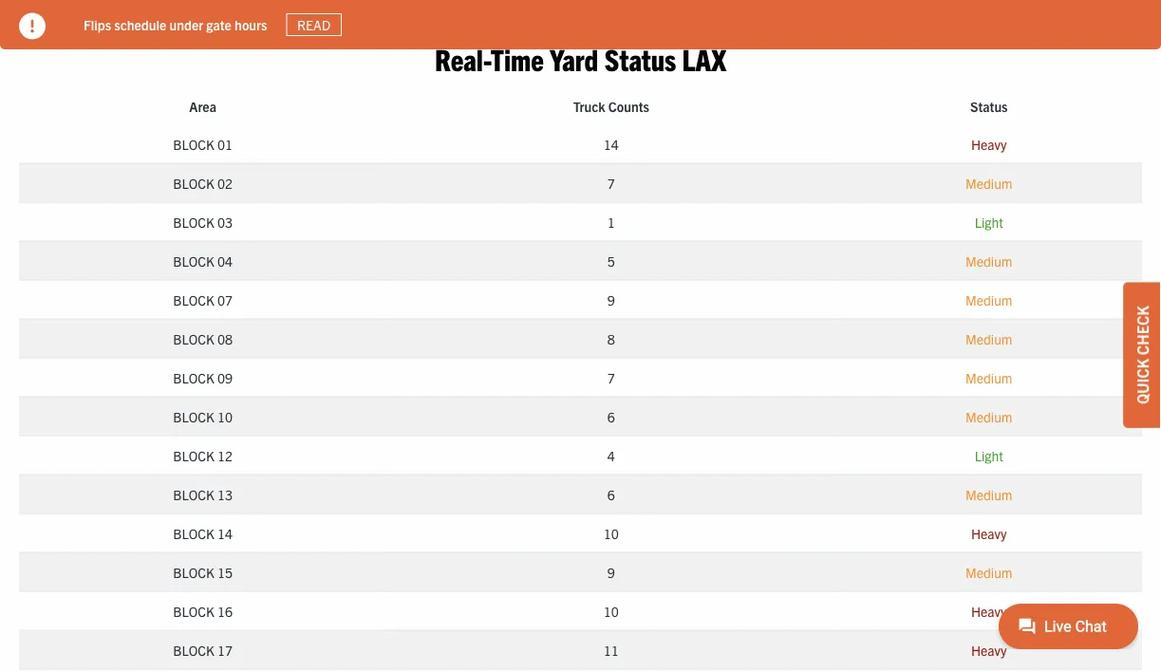 Task type: describe. For each thing, give the bounding box(es) containing it.
heavy for block 14
[[971, 524, 1007, 542]]

medium for block 08
[[965, 330, 1013, 347]]

6 for block 13
[[607, 485, 615, 503]]

block for block 08
[[173, 330, 214, 347]]

10 for block 14
[[604, 524, 619, 542]]

schedule
[[114, 16, 166, 33]]

medium for block 10
[[965, 408, 1013, 425]]

under
[[169, 16, 203, 33]]

01
[[217, 135, 233, 152]]

yard
[[550, 40, 598, 77]]

truck counts
[[573, 97, 649, 114]]

07
[[217, 291, 233, 308]]

block 07
[[173, 291, 233, 308]]

7 for block 02
[[607, 174, 615, 191]]

block 02
[[173, 174, 233, 191]]

hours
[[235, 16, 267, 33]]

13
[[217, 485, 233, 503]]

9 for block 15
[[607, 563, 615, 580]]

6 for block 10
[[607, 408, 615, 425]]

09
[[217, 369, 233, 386]]

block 15
[[173, 563, 233, 580]]

12
[[217, 447, 233, 464]]

medium for block 04
[[965, 252, 1013, 269]]

9 for block 07
[[607, 291, 615, 308]]

block for block 04
[[173, 252, 214, 269]]

medium for block 02
[[965, 174, 1013, 191]]

medium for block 07
[[965, 291, 1013, 308]]

block for block 14
[[173, 524, 214, 542]]

15
[[217, 563, 233, 580]]

7 for block 09
[[607, 369, 615, 386]]

light for 1
[[975, 213, 1003, 230]]

1 vertical spatial status
[[970, 97, 1008, 114]]

medium for block 13
[[965, 485, 1013, 503]]

read
[[297, 16, 331, 33]]

0 horizontal spatial status
[[604, 40, 676, 77]]

block 14
[[173, 524, 233, 542]]

0 vertical spatial 10
[[217, 408, 233, 425]]

17
[[217, 641, 233, 658]]

gate
[[206, 16, 232, 33]]

block for block 02
[[173, 174, 214, 191]]

04
[[217, 252, 233, 269]]

11
[[604, 641, 619, 658]]

block for block 01
[[173, 135, 214, 152]]

read link
[[286, 13, 342, 36]]

block 13
[[173, 485, 233, 503]]

0 vertical spatial 14
[[604, 135, 619, 152]]

quick
[[1133, 359, 1152, 404]]

08
[[217, 330, 233, 347]]

block 12
[[173, 447, 233, 464]]

block for block 17
[[173, 641, 214, 658]]

block for block 16
[[173, 602, 214, 619]]

block for block 07
[[173, 291, 214, 308]]

block 03
[[173, 213, 233, 230]]

medium for block 15
[[965, 563, 1013, 580]]

truck
[[573, 97, 605, 114]]



Task type: locate. For each thing, give the bounding box(es) containing it.
9 block from the top
[[173, 447, 214, 464]]

4 medium from the top
[[965, 330, 1013, 347]]

solid image
[[19, 13, 46, 39]]

6
[[607, 408, 615, 425], [607, 485, 615, 503]]

block 04
[[173, 252, 233, 269]]

7 up 1
[[607, 174, 615, 191]]

10 up 11
[[604, 602, 619, 619]]

0 vertical spatial 7
[[607, 174, 615, 191]]

5 medium from the top
[[965, 369, 1013, 386]]

1 vertical spatial 6
[[607, 485, 615, 503]]

9 down 5
[[607, 291, 615, 308]]

area
[[189, 97, 216, 114]]

heavy for block 16
[[971, 602, 1007, 619]]

block left 13
[[173, 485, 214, 503]]

2 light from the top
[[975, 447, 1003, 464]]

heavy for block 17
[[971, 641, 1007, 658]]

3 block from the top
[[173, 213, 214, 230]]

light
[[975, 213, 1003, 230], [975, 447, 1003, 464]]

10 up the 12
[[217, 408, 233, 425]]

1 block from the top
[[173, 135, 214, 152]]

6 block from the top
[[173, 330, 214, 347]]

medium for block 09
[[965, 369, 1013, 386]]

4
[[607, 447, 615, 464]]

7 medium from the top
[[965, 485, 1013, 503]]

block left 15
[[173, 563, 214, 580]]

8 block from the top
[[173, 408, 214, 425]]

real-time yard status lax
[[435, 40, 726, 77]]

block left the 01
[[173, 135, 214, 152]]

block for block 03
[[173, 213, 214, 230]]

8 medium from the top
[[965, 563, 1013, 580]]

lax
[[682, 40, 726, 77]]

block for block 09
[[173, 369, 214, 386]]

block for block 10
[[173, 408, 214, 425]]

1 vertical spatial 14
[[217, 524, 233, 542]]

0 vertical spatial status
[[604, 40, 676, 77]]

real-
[[435, 40, 491, 77]]

time
[[491, 40, 544, 77]]

14 down 13
[[217, 524, 233, 542]]

1 horizontal spatial 14
[[604, 135, 619, 152]]

block left the 12
[[173, 447, 214, 464]]

03
[[217, 213, 233, 230]]

block 16
[[173, 602, 233, 619]]

1 vertical spatial 7
[[607, 369, 615, 386]]

flips
[[84, 16, 111, 33]]

block left 07
[[173, 291, 214, 308]]

medium
[[965, 174, 1013, 191], [965, 252, 1013, 269], [965, 291, 1013, 308], [965, 330, 1013, 347], [965, 369, 1013, 386], [965, 408, 1013, 425], [965, 485, 1013, 503], [965, 563, 1013, 580]]

9
[[607, 291, 615, 308], [607, 563, 615, 580]]

2 vertical spatial 10
[[604, 602, 619, 619]]

block for block 12
[[173, 447, 214, 464]]

block left 08
[[173, 330, 214, 347]]

quick check
[[1133, 306, 1152, 404]]

block left 02
[[173, 174, 214, 191]]

1 light from the top
[[975, 213, 1003, 230]]

block 08
[[173, 330, 233, 347]]

6 down 4
[[607, 485, 615, 503]]

0 vertical spatial 9
[[607, 291, 615, 308]]

1 medium from the top
[[965, 174, 1013, 191]]

4 block from the top
[[173, 252, 214, 269]]

8
[[607, 330, 615, 347]]

counts
[[608, 97, 649, 114]]

block up block 15
[[173, 524, 214, 542]]

1 vertical spatial 10
[[604, 524, 619, 542]]

1 vertical spatial 9
[[607, 563, 615, 580]]

10 down 4
[[604, 524, 619, 542]]

2 9 from the top
[[607, 563, 615, 580]]

block for block 15
[[173, 563, 214, 580]]

6 up 4
[[607, 408, 615, 425]]

block left 03
[[173, 213, 214, 230]]

6 medium from the top
[[965, 408, 1013, 425]]

2 medium from the top
[[965, 252, 1013, 269]]

block for block 13
[[173, 485, 214, 503]]

7
[[607, 174, 615, 191], [607, 369, 615, 386]]

block left 17
[[173, 641, 214, 658]]

10 block from the top
[[173, 485, 214, 503]]

9 up 11
[[607, 563, 615, 580]]

0 horizontal spatial 14
[[217, 524, 233, 542]]

02
[[217, 174, 233, 191]]

16
[[217, 602, 233, 619]]

1 6 from the top
[[607, 408, 615, 425]]

0 vertical spatial 6
[[607, 408, 615, 425]]

block left the 16
[[173, 602, 214, 619]]

1 horizontal spatial status
[[970, 97, 1008, 114]]

block
[[173, 135, 214, 152], [173, 174, 214, 191], [173, 213, 214, 230], [173, 252, 214, 269], [173, 291, 214, 308], [173, 330, 214, 347], [173, 369, 214, 386], [173, 408, 214, 425], [173, 447, 214, 464], [173, 485, 214, 503], [173, 524, 214, 542], [173, 563, 214, 580], [173, 602, 214, 619], [173, 641, 214, 658]]

2 block from the top
[[173, 174, 214, 191]]

light for 4
[[975, 447, 1003, 464]]

block 17
[[173, 641, 233, 658]]

block 10
[[173, 408, 233, 425]]

11 block from the top
[[173, 524, 214, 542]]

7 down 8
[[607, 369, 615, 386]]

14
[[604, 135, 619, 152], [217, 524, 233, 542]]

block left 09
[[173, 369, 214, 386]]

1 vertical spatial light
[[975, 447, 1003, 464]]

7 block from the top
[[173, 369, 214, 386]]

2 7 from the top
[[607, 369, 615, 386]]

2 heavy from the top
[[971, 524, 1007, 542]]

1 9 from the top
[[607, 291, 615, 308]]

5
[[607, 252, 615, 269]]

status
[[604, 40, 676, 77], [970, 97, 1008, 114]]

3 medium from the top
[[965, 291, 1013, 308]]

1 7 from the top
[[607, 174, 615, 191]]

1
[[607, 213, 615, 230]]

flips schedule under gate hours
[[84, 16, 267, 33]]

1 heavy from the top
[[971, 135, 1007, 152]]

10 for block 16
[[604, 602, 619, 619]]

10
[[217, 408, 233, 425], [604, 524, 619, 542], [604, 602, 619, 619]]

4 heavy from the top
[[971, 641, 1007, 658]]

0 vertical spatial light
[[975, 213, 1003, 230]]

block down block 09
[[173, 408, 214, 425]]

13 block from the top
[[173, 602, 214, 619]]

12 block from the top
[[173, 563, 214, 580]]

14 down truck counts
[[604, 135, 619, 152]]

check
[[1133, 306, 1152, 355]]

heavy for block 01
[[971, 135, 1007, 152]]

2 6 from the top
[[607, 485, 615, 503]]

quick check link
[[1123, 282, 1161, 428]]

block left 04
[[173, 252, 214, 269]]

5 block from the top
[[173, 291, 214, 308]]

3 heavy from the top
[[971, 602, 1007, 619]]

block 09
[[173, 369, 233, 386]]

heavy
[[971, 135, 1007, 152], [971, 524, 1007, 542], [971, 602, 1007, 619], [971, 641, 1007, 658]]

block 01
[[173, 135, 233, 152]]

14 block from the top
[[173, 641, 214, 658]]



Task type: vqa. For each thing, say whether or not it's contained in the screenshot.
6
yes



